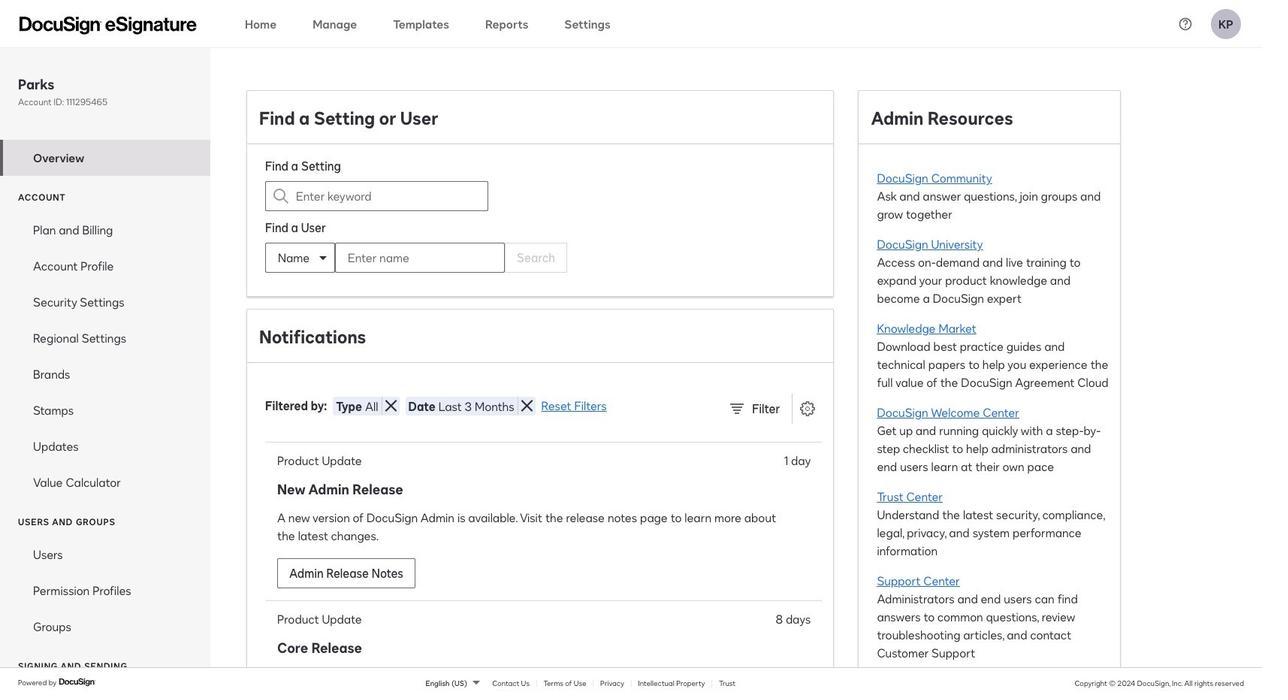 Task type: locate. For each thing, give the bounding box(es) containing it.
account element
[[0, 212, 210, 500]]

Enter name text field
[[336, 243, 474, 272]]

docusign image
[[59, 676, 96, 688]]

docusign admin image
[[20, 16, 197, 34]]



Task type: describe. For each thing, give the bounding box(es) containing it.
Enter keyword text field
[[296, 182, 458, 210]]

users and groups element
[[0, 537, 210, 645]]



